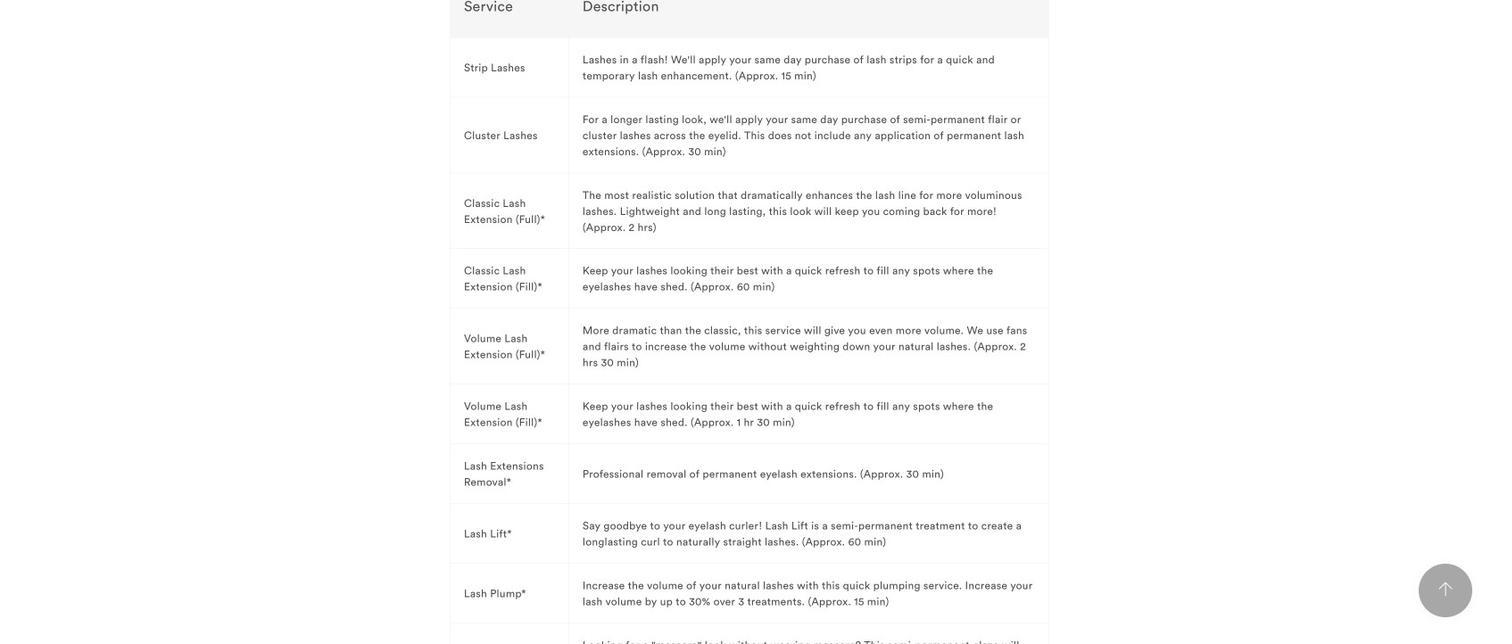 Task type: vqa. For each thing, say whether or not it's contained in the screenshot.
back to top image
yes



Task type: describe. For each thing, give the bounding box(es) containing it.
back to top image
[[1439, 582, 1453, 597]]



